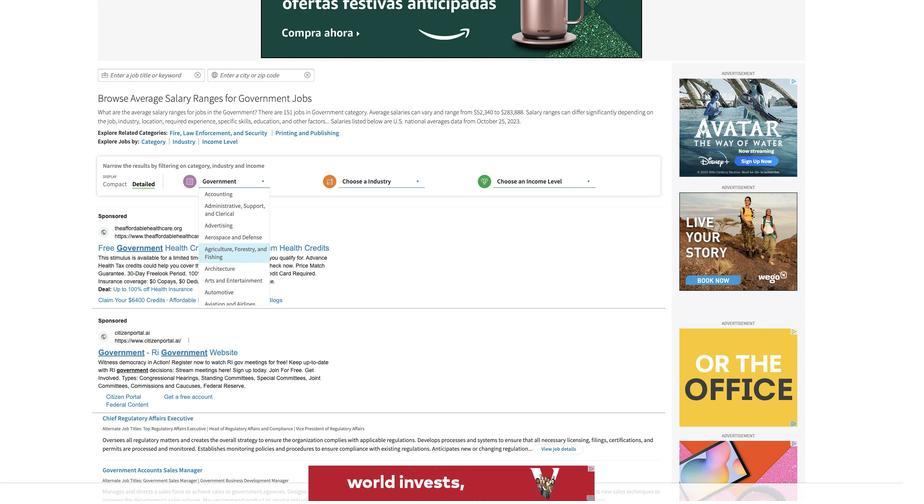 Task type: describe. For each thing, give the bounding box(es) containing it.
industry,
[[118, 117, 141, 125]]

long-
[[439, 488, 452, 496]]

top
[[143, 426, 151, 432]]

1 horizontal spatial for
[[225, 91, 237, 104]]

arts and entertainment
[[205, 277, 262, 284]]

filings,
[[592, 436, 608, 444]]

compliance
[[340, 445, 368, 452]]

titles: for regulatory
[[130, 426, 142, 432]]

filtering
[[159, 162, 179, 170]]

completed
[[511, 497, 538, 501]]

25,
[[499, 117, 506, 125]]

sales down the short-
[[422, 497, 434, 501]]

government down "government accounts sales manager" link on the left
[[143, 478, 168, 484]]

arts and entertainment link
[[199, 275, 270, 287]]

aerospace
[[205, 234, 230, 241]]

other
[[293, 117, 307, 125]]

on inside manages and directs a sales force to achieve sales to government agencies. designs and recommends sales programs and sets short- and long-term sales strategies. evaluates and implements appropriate new sales techniques to increase the department's sales volume. may recommend product or service enhancements to improve customer satisfaction and sales potential. ensures projects are completed on time...
[[539, 497, 545, 501]]

alternate for government
[[103, 478, 121, 484]]

narrow
[[103, 162, 122, 170]]

1 in from the left
[[207, 108, 212, 116]]

customer
[[357, 497, 380, 501]]

anticipates
[[432, 445, 460, 452]]

job image
[[102, 72, 108, 78]]

an
[[519, 177, 526, 185]]

architecture
[[205, 265, 235, 273]]

government up there
[[239, 91, 290, 104]]

4 advertisement from the top
[[722, 433, 756, 439]]

Enter a job title or keyword search field
[[98, 69, 205, 82]]

regulatory up matters
[[151, 426, 173, 432]]

browse average salary ranges for government jobs
[[98, 91, 312, 104]]

triangle down image
[[260, 178, 266, 185]]

1 of from the left
[[220, 426, 224, 432]]

implements
[[541, 488, 570, 496]]

new inside manages and directs a sales force to achieve sales to government agencies. designs and recommends sales programs and sets short- and long-term sales strategies. evaluates and implements appropriate new sales techniques to increase the department's sales volume. may recommend product or service enhancements to improve customer satisfaction and sales potential. ensures projects are completed on time...
[[602, 488, 612, 496]]

applicable
[[360, 436, 386, 444]]

Enter a city or zip code search field
[[208, 69, 315, 82]]

required
[[165, 117, 187, 125]]

national
[[405, 117, 426, 125]]

appropriate
[[571, 488, 601, 496]]

view
[[542, 446, 552, 453]]

administrative, support, and clerical
[[205, 202, 265, 218]]

and left directs
[[126, 488, 135, 496]]

strategies.
[[478, 488, 504, 496]]

force
[[172, 488, 185, 496]]

to right systems
[[499, 436, 504, 444]]

1 horizontal spatial with
[[369, 445, 380, 452]]

to up volume.
[[186, 488, 191, 496]]

department's
[[134, 497, 167, 501]]

by
[[151, 162, 157, 170]]

choose a industry
[[343, 177, 391, 185]]

programs
[[366, 488, 389, 496]]

to up the recommend
[[226, 488, 231, 496]]

1 all from the left
[[126, 436, 132, 444]]

sales left techniques
[[614, 488, 626, 496]]

aviation and airlines
[[205, 301, 255, 308]]

u.s.
[[394, 117, 404, 125]]

enforcement,
[[196, 129, 232, 137]]

affairs up 'top'
[[149, 415, 166, 422]]

techniques
[[627, 488, 654, 496]]

1 vertical spatial regulations.
[[402, 445, 431, 452]]

titles: for accounts
[[130, 478, 142, 484]]

details
[[562, 446, 577, 453]]

sets
[[401, 488, 411, 496]]

monitored.
[[169, 445, 197, 452]]

and up completed
[[530, 488, 539, 496]]

business
[[226, 478, 243, 484]]

printing
[[276, 129, 298, 137]]

choose for choose a industry
[[343, 177, 363, 185]]

browse
[[98, 91, 129, 104]]

government up manages
[[103, 466, 136, 474]]

averages
[[427, 117, 450, 125]]

entertainment
[[227, 277, 262, 284]]

2 jobs from the left
[[294, 108, 305, 116]]

regulatory
[[133, 436, 159, 444]]

explore for explore jobs by:
[[98, 138, 117, 145]]

volume.
[[182, 497, 202, 501]]

display
[[103, 174, 117, 179]]

government accounts sales manager alternate job titles: government sales manager | government business development manager
[[103, 466, 289, 484]]

oversees
[[103, 436, 125, 444]]

range
[[445, 108, 459, 116]]

u.s. national averages data from october 25, 2023.
[[394, 117, 521, 125]]

creates
[[191, 436, 209, 444]]

new inside oversees all regulatory matters and creates the overall strategy to ensure the organization complies with applicable regulations. develops processes and systems to ensure that all necessary licensing, filings, certifications, and permits are processed and monitored. establishes monitoring policies and procedures to ensure compliance with existing regulations. anticipates new or changing regulation...
[[461, 445, 472, 452]]

2 of from the left
[[325, 426, 329, 432]]

vary
[[422, 108, 433, 116]]

regulation...
[[503, 445, 533, 452]]

by:
[[132, 138, 139, 145]]

income
[[246, 162, 265, 170]]

significantly
[[587, 108, 617, 116]]

and left income
[[235, 162, 245, 170]]

0 horizontal spatial for
[[187, 108, 194, 116]]

151
[[284, 108, 293, 116]]

certifications,
[[609, 436, 643, 444]]

location,
[[142, 117, 164, 125]]

are inside manages and directs a sales force to achieve sales to government agencies. designs and recommends sales programs and sets short- and long-term sales strategies. evaluates and implements appropriate new sales techniques to increase the department's sales volume. may recommend product or service enhancements to improve customer satisfaction and sales potential. ensures projects are completed on time...
[[502, 497, 510, 501]]

government
[[232, 488, 262, 496]]

government up 'factors...'
[[312, 108, 344, 116]]

the left results
[[123, 162, 132, 170]]

accounts
[[138, 466, 162, 474]]

detailed
[[132, 180, 155, 188]]

sales left force
[[159, 488, 171, 496]]

and right the "policies"
[[276, 445, 285, 452]]

to right techniques
[[656, 488, 661, 496]]

and right "certifications,"
[[644, 436, 654, 444]]

to down recommends
[[329, 497, 334, 501]]

development
[[244, 478, 271, 484]]

government up skills,
[[223, 108, 255, 116]]

or inside oversees all regulatory matters and creates the overall strategy to ensure the organization complies with applicable regulations. develops processes and systems to ensure that all necessary licensing, filings, certifications, and permits are processed and monitored. establishes monitoring policies and procedures to ensure compliance with existing regulations. anticipates new or changing regulation...
[[473, 445, 478, 452]]

are left 151
[[274, 108, 282, 116]]

overall
[[220, 436, 236, 444]]

ranges inside category.                 average salaries can vary and range from $52,340 to $283,888.                 salary ranges can differ significantly depending on the job, industry, location, required experience, specific skills, education, and other factors... salaries listed below are
[[544, 108, 560, 116]]

1 can from the left
[[412, 108, 421, 116]]

education,
[[254, 117, 281, 125]]

regulatory up complies
[[330, 426, 352, 432]]

salary inside category.                 average salaries can vary and range from $52,340 to $283,888.                 salary ranges can differ significantly depending on the job, industry, location, required experience, specific skills, education, and other factors... salaries listed below are
[[526, 108, 542, 116]]

listed
[[352, 117, 366, 125]]

and left long-
[[428, 488, 438, 496]]

the up specific
[[213, 108, 222, 116]]

printing and publishing
[[276, 129, 339, 137]]

monitoring
[[227, 445, 254, 452]]

1 vertical spatial on
[[180, 162, 187, 170]]

depending
[[618, 108, 646, 116]]

are up job,
[[112, 108, 121, 116]]

1 advertisement from the top
[[722, 70, 756, 76]]

satisfaction
[[381, 497, 410, 501]]

0 horizontal spatial ensure
[[265, 436, 282, 444]]

3 advertisement from the top
[[722, 321, 756, 326]]

fishing
[[205, 253, 223, 261]]

1 vertical spatial sales
[[169, 478, 179, 484]]

and up monitored.
[[181, 436, 190, 444]]

and up enhancements
[[308, 488, 317, 496]]

1 vertical spatial from
[[464, 117, 476, 125]]

to up the "policies"
[[259, 436, 264, 444]]

below
[[367, 117, 383, 125]]

1 horizontal spatial income
[[527, 177, 547, 185]]

1 vertical spatial industry
[[368, 177, 391, 185]]

1 horizontal spatial a
[[364, 177, 367, 185]]

0 horizontal spatial jobs
[[118, 138, 130, 145]]

triangle down image for choose a industry
[[415, 178, 421, 185]]

and left systems
[[467, 436, 477, 444]]

differ
[[572, 108, 585, 116]]

sales up the customer
[[352, 488, 365, 496]]

administrative, support, and clerical link
[[199, 200, 270, 220]]

2 can from the left
[[562, 108, 571, 116]]

results
[[133, 162, 150, 170]]



Task type: vqa. For each thing, say whether or not it's contained in the screenshot.
FROM
yes



Task type: locate. For each thing, give the bounding box(es) containing it.
fire,
[[170, 129, 182, 137]]

regulations. down develops
[[402, 445, 431, 452]]

explore for explore related categories:
[[98, 129, 117, 136]]

0 horizontal spatial a
[[154, 488, 157, 496]]

0 vertical spatial jobs
[[292, 91, 312, 104]]

on right filtering
[[180, 162, 187, 170]]

jobs up "other"
[[294, 108, 305, 116]]

1 horizontal spatial all
[[535, 436, 541, 444]]

or
[[473, 445, 478, 452], [266, 497, 271, 501]]

1 vertical spatial explore
[[98, 138, 117, 145]]

service
[[273, 497, 290, 501]]

1 horizontal spatial can
[[562, 108, 571, 116]]

narrow the results by filtering on category, industry and income
[[103, 162, 265, 170]]

alternate inside government accounts sales manager alternate job titles: government sales manager | government business development manager
[[103, 478, 121, 484]]

2 vertical spatial on
[[539, 497, 545, 501]]

average inside category.                 average salaries can vary and range from $52,340 to $283,888.                 salary ranges can differ significantly depending on the job, industry, location, required experience, specific skills, education, and other factors... salaries listed below are
[[370, 108, 390, 116]]

jobs down related
[[118, 138, 130, 145]]

executive up matters
[[167, 415, 193, 422]]

architecture link
[[199, 263, 270, 275]]

security
[[245, 129, 267, 137]]

| inside government accounts sales manager alternate job titles: government sales manager | government business development manager
[[198, 478, 199, 484]]

average for category.
[[370, 108, 390, 116]]

designs
[[288, 488, 307, 496]]

agriculture, forestry, and fishing link
[[199, 244, 270, 263]]

0 horizontal spatial |
[[198, 478, 199, 484]]

0 horizontal spatial on
[[180, 162, 187, 170]]

0 vertical spatial with
[[348, 436, 359, 444]]

2 horizontal spatial on
[[647, 108, 654, 116]]

industry link
[[173, 138, 196, 145]]

a inside manages and directs a sales force to achieve sales to government agencies. designs and recommends sales programs and sets short- and long-term sales strategies. evaluates and implements appropriate new sales techniques to increase the department's sales volume. may recommend product or service enhancements to improve customer satisfaction and sales potential. ensures projects are completed on time...
[[154, 488, 157, 496]]

alternate up manages
[[103, 478, 121, 484]]

with down "applicable"
[[369, 445, 380, 452]]

job inside chief regulatory affairs executive alternate job titles: top regulatory affairs executive | head of regulatory affairs and compliance | vice president of regulatory affairs
[[122, 426, 129, 432]]

law
[[183, 129, 194, 137]]

1 horizontal spatial or
[[473, 445, 478, 452]]

1 horizontal spatial ensure
[[322, 445, 338, 452]]

all right oversees
[[126, 436, 132, 444]]

titles: inside government accounts sales manager alternate job titles: government sales manager | government business development manager
[[130, 478, 142, 484]]

regulatory up the overall
[[225, 426, 247, 432]]

1 vertical spatial new
[[602, 488, 612, 496]]

0 horizontal spatial new
[[461, 445, 472, 452]]

1 horizontal spatial on
[[539, 497, 545, 501]]

ensure up the regulation...
[[505, 436, 522, 444]]

1 horizontal spatial jobs
[[292, 91, 312, 104]]

None search field
[[208, 69, 315, 82]]

income level
[[202, 138, 238, 145]]

new right appropriate
[[602, 488, 612, 496]]

agencies.
[[263, 488, 286, 496]]

0 vertical spatial income
[[202, 138, 222, 145]]

accounting
[[205, 190, 233, 198]]

1 titles: from the top
[[130, 426, 142, 432]]

manager down monitored.
[[179, 466, 203, 474]]

executive up the creates
[[187, 426, 206, 432]]

remove image for the enter a city or zip code 'search box'
[[304, 72, 311, 78]]

government up the accounting
[[203, 177, 236, 185]]

1 vertical spatial alternate
[[103, 478, 121, 484]]

manages and directs a sales force to achieve sales to government agencies. designs and recommends sales programs and sets short- and long-term sales strategies. evaluates and implements appropriate new sales techniques to increase the department's sales volume. may recommend product or service enhancements to improve customer satisfaction and sales potential. ensures projects are completed on time...
[[103, 488, 661, 501]]

specific
[[218, 117, 237, 125]]

0 vertical spatial on
[[647, 108, 654, 116]]

1 jobs from the left
[[195, 108, 206, 116]]

develops
[[418, 436, 440, 444]]

agriculture,
[[205, 245, 234, 253]]

0 vertical spatial a
[[364, 177, 367, 185]]

titles:
[[130, 426, 142, 432], [130, 478, 142, 484]]

0 vertical spatial salary
[[165, 91, 191, 104]]

advertising link
[[199, 220, 270, 232]]

are inside category.                 average salaries can vary and range from $52,340 to $283,888.                 salary ranges can differ significantly depending on the job, industry, location, required experience, specific skills, education, and other factors... salaries listed below are
[[384, 117, 392, 125]]

product
[[245, 497, 265, 501]]

to up "25,"
[[495, 108, 500, 116]]

factors...
[[308, 117, 330, 125]]

are
[[112, 108, 121, 116], [274, 108, 282, 116], [384, 117, 392, 125], [123, 445, 131, 452], [502, 497, 510, 501]]

level right 'an'
[[548, 177, 562, 185]]

printing and publishing link
[[276, 129, 339, 137]]

category,
[[188, 162, 211, 170]]

may
[[203, 497, 213, 501]]

0 vertical spatial industry
[[173, 138, 196, 145]]

1 vertical spatial income
[[527, 177, 547, 185]]

0 vertical spatial executive
[[167, 415, 193, 422]]

2 all from the left
[[535, 436, 541, 444]]

industry
[[212, 162, 234, 170]]

ensure down complies
[[322, 445, 338, 452]]

airlines
[[237, 301, 255, 308]]

1 job from the top
[[122, 426, 129, 432]]

average up average
[[131, 91, 163, 104]]

to inside category.                 average salaries can vary and range from $52,340 to $283,888.                 salary ranges can differ significantly depending on the job, industry, location, required experience, specific skills, education, and other factors... salaries listed below are
[[495, 108, 500, 116]]

ensure up the "policies"
[[265, 436, 282, 444]]

compliance
[[270, 426, 293, 432]]

affairs up "applicable"
[[353, 426, 365, 432]]

that
[[523, 436, 533, 444]]

for
[[225, 91, 237, 104], [187, 108, 194, 116]]

and right "arts" on the left bottom of page
[[216, 277, 225, 284]]

0 horizontal spatial ranges
[[169, 108, 186, 116]]

| up "achieve"
[[198, 478, 199, 484]]

0 vertical spatial new
[[461, 445, 472, 452]]

income right 'an'
[[527, 177, 547, 185]]

2 advertisement from the top
[[722, 184, 756, 190]]

0 horizontal spatial income
[[202, 138, 222, 145]]

1 vertical spatial with
[[369, 445, 380, 452]]

and up advertising
[[205, 210, 215, 218]]

licensing,
[[568, 436, 591, 444]]

1 remove image from the left
[[195, 72, 201, 78]]

and down matters
[[158, 445, 168, 452]]

manager up the agencies.
[[272, 478, 289, 484]]

0 vertical spatial or
[[473, 445, 478, 452]]

are down the evaluates
[[502, 497, 510, 501]]

the down compliance on the bottom
[[283, 436, 291, 444]]

1 horizontal spatial |
[[207, 426, 208, 432]]

government
[[239, 91, 290, 104], [223, 108, 255, 116], [312, 108, 344, 116], [203, 177, 236, 185], [103, 466, 136, 474], [143, 478, 168, 484], [200, 478, 225, 484]]

1 horizontal spatial of
[[325, 426, 329, 432]]

1 horizontal spatial remove image
[[304, 72, 311, 78]]

view job details button
[[534, 444, 584, 455]]

average
[[131, 91, 163, 104], [370, 108, 390, 116]]

1 vertical spatial titles:
[[130, 478, 142, 484]]

1 choose from the left
[[343, 177, 363, 185]]

average for browse
[[131, 91, 163, 104]]

triangle down image
[[415, 178, 421, 185], [586, 178, 592, 185]]

2 horizontal spatial ensure
[[505, 436, 522, 444]]

2 alternate from the top
[[103, 478, 121, 484]]

government up "achieve"
[[200, 478, 225, 484]]

triangle down image for choose an income level
[[586, 178, 592, 185]]

skills,
[[239, 117, 253, 125]]

of right head
[[220, 426, 224, 432]]

1 vertical spatial salary
[[526, 108, 542, 116]]

forestry,
[[235, 245, 256, 253]]

the right increase
[[124, 497, 133, 501]]

or down the agencies.
[[266, 497, 271, 501]]

1 alternate from the top
[[103, 426, 121, 432]]

alternate inside chief regulatory affairs executive alternate job titles: top regulatory affairs executive | head of regulatory affairs and compliance | vice president of regulatory affairs
[[103, 426, 121, 432]]

can up national
[[412, 108, 421, 116]]

achieve
[[192, 488, 211, 496]]

0 horizontal spatial level
[[224, 138, 238, 145]]

on left the time...
[[539, 497, 545, 501]]

1 triangle down image from the left
[[415, 178, 421, 185]]

1 horizontal spatial ranges
[[544, 108, 560, 116]]

0 horizontal spatial all
[[126, 436, 132, 444]]

0 vertical spatial from
[[461, 108, 473, 116]]

1 horizontal spatial triangle down image
[[586, 178, 592, 185]]

and inside administrative, support, and clerical
[[205, 210, 215, 218]]

agriculture, forestry, and fishing
[[205, 245, 267, 261]]

1 horizontal spatial industry
[[368, 177, 391, 185]]

on right depending
[[647, 108, 654, 116]]

all right that
[[535, 436, 541, 444]]

and
[[434, 108, 444, 116], [282, 117, 292, 125], [233, 129, 244, 137], [299, 129, 309, 137], [235, 162, 245, 170], [205, 210, 215, 218], [232, 234, 241, 241], [258, 245, 267, 253], [216, 277, 225, 284], [226, 301, 236, 308], [261, 426, 269, 432], [181, 436, 190, 444], [467, 436, 477, 444], [644, 436, 654, 444], [158, 445, 168, 452], [276, 445, 285, 452], [126, 488, 135, 496], [308, 488, 317, 496], [391, 488, 400, 496], [428, 488, 438, 496], [530, 488, 539, 496], [411, 497, 421, 501]]

or down systems
[[473, 445, 478, 452]]

and down skills,
[[233, 129, 244, 137]]

regulations. up "existing"
[[387, 436, 417, 444]]

the up industry, at the top of the page
[[122, 108, 130, 116]]

0 horizontal spatial salary
[[165, 91, 191, 104]]

vice
[[296, 426, 304, 432]]

and down automotive link
[[226, 301, 236, 308]]

0 horizontal spatial triangle down image
[[415, 178, 421, 185]]

2 remove image from the left
[[304, 72, 311, 78]]

from inside category.                 average salaries can vary and range from $52,340 to $283,888.                 salary ranges can differ significantly depending on the job, industry, location, required experience, specific skills, education, and other factors... salaries listed below are
[[461, 108, 473, 116]]

manager up force
[[180, 478, 197, 484]]

1 vertical spatial jobs
[[118, 138, 130, 145]]

ranges up required
[[169, 108, 186, 116]]

jobs up 151
[[292, 91, 312, 104]]

0 vertical spatial average
[[131, 91, 163, 104]]

paymarket image
[[212, 72, 218, 78]]

1 vertical spatial average
[[370, 108, 390, 116]]

clerical
[[216, 210, 234, 218]]

october
[[477, 117, 498, 125]]

are left u.s.
[[384, 117, 392, 125]]

1 explore from the top
[[98, 129, 117, 136]]

2 triangle down image from the left
[[586, 178, 592, 185]]

2 explore from the top
[[98, 138, 117, 145]]

can left differ
[[562, 108, 571, 116]]

1 horizontal spatial in
[[306, 108, 311, 116]]

0 vertical spatial explore
[[98, 129, 117, 136]]

affairs up matters
[[174, 426, 186, 432]]

remove image
[[195, 72, 201, 78], [304, 72, 311, 78]]

and down the short-
[[411, 497, 421, 501]]

1 vertical spatial for
[[187, 108, 194, 116]]

are inside oversees all regulatory matters and creates the overall strategy to ensure the organization complies with applicable regulations. develops processes and systems to ensure that all necessary licensing, filings, certifications, and permits are processed and monitored. establishes monitoring policies and procedures to ensure compliance with existing regulations. anticipates new or changing regulation...
[[123, 445, 131, 452]]

manages
[[103, 488, 124, 496]]

0 horizontal spatial jobs
[[195, 108, 206, 116]]

1 ranges from the left
[[169, 108, 186, 116]]

1 vertical spatial level
[[548, 177, 562, 185]]

detailed button
[[132, 179, 155, 189]]

manager
[[179, 466, 203, 474], [180, 478, 197, 484], [272, 478, 289, 484]]

in up experience, on the top of the page
[[207, 108, 212, 116]]

and up averages on the left top
[[434, 108, 444, 116]]

administrative,
[[205, 202, 242, 210]]

of
[[220, 426, 224, 432], [325, 426, 329, 432]]

and down 151
[[282, 117, 292, 125]]

2 titles: from the top
[[130, 478, 142, 484]]

0 horizontal spatial of
[[220, 426, 224, 432]]

executive
[[167, 415, 193, 422], [187, 426, 206, 432]]

1 horizontal spatial choose
[[497, 177, 517, 185]]

sales up may
[[212, 488, 225, 496]]

are right permits
[[123, 445, 131, 452]]

new
[[461, 445, 472, 452], [602, 488, 612, 496]]

2 job from the top
[[122, 478, 129, 484]]

data
[[451, 117, 463, 125]]

job
[[122, 426, 129, 432], [122, 478, 129, 484]]

category.
[[345, 108, 368, 116]]

the inside category.                 average salaries can vary and range from $52,340 to $283,888.                 salary ranges can differ significantly depending on the job, industry, location, required experience, specific skills, education, and other factors... salaries listed below are
[[98, 117, 106, 125]]

display compact
[[103, 174, 127, 188]]

in up "other"
[[306, 108, 311, 116]]

and up satisfaction
[[391, 488, 400, 496]]

chief regulatory affairs executive alternate job titles: top regulatory affairs executive | head of regulatory affairs and compliance | vice president of regulatory affairs
[[103, 415, 365, 432]]

choose
[[343, 177, 363, 185], [497, 177, 517, 185]]

sales
[[159, 488, 171, 496], [212, 488, 225, 496], [352, 488, 365, 496], [465, 488, 477, 496], [614, 488, 626, 496], [168, 497, 181, 501], [422, 497, 434, 501]]

0 horizontal spatial remove image
[[195, 72, 201, 78]]

job for government
[[122, 478, 129, 484]]

and left compliance on the bottom
[[261, 426, 269, 432]]

explore jobs by:
[[98, 138, 139, 145]]

1 vertical spatial job
[[122, 478, 129, 484]]

matters
[[160, 436, 179, 444]]

job for chief
[[122, 426, 129, 432]]

titles: up directs
[[130, 478, 142, 484]]

1 horizontal spatial salary
[[526, 108, 542, 116]]

0 horizontal spatial industry
[[173, 138, 196, 145]]

enhancements
[[291, 497, 328, 501]]

with up compliance
[[348, 436, 359, 444]]

and inside agriculture, forestry, and fishing
[[258, 245, 267, 253]]

from up u.s. national averages data from october 25, 2023.
[[461, 108, 473, 116]]

1 vertical spatial executive
[[187, 426, 206, 432]]

| left vice
[[294, 426, 295, 432]]

affairs up strategy
[[248, 426, 260, 432]]

increase
[[103, 497, 123, 501]]

sales up force
[[169, 478, 179, 484]]

jobs up experience, on the top of the page
[[195, 108, 206, 116]]

and inside chief regulatory affairs executive alternate job titles: top regulatory affairs executive | head of regulatory affairs and compliance | vice president of regulatory affairs
[[261, 426, 269, 432]]

automotive link
[[199, 287, 270, 299]]

term
[[452, 488, 463, 496]]

the up establishes
[[210, 436, 219, 444]]

the
[[122, 108, 130, 116], [213, 108, 222, 116], [98, 117, 106, 125], [123, 162, 132, 170], [210, 436, 219, 444], [283, 436, 291, 444], [124, 497, 133, 501]]

0 vertical spatial alternate
[[103, 426, 121, 432]]

2 ranges from the left
[[544, 108, 560, 116]]

and down the advertising link
[[232, 234, 241, 241]]

0 vertical spatial titles:
[[130, 426, 142, 432]]

accounting link
[[199, 188, 270, 200]]

organization
[[292, 436, 323, 444]]

aviation and airlines link
[[199, 299, 270, 310]]

0 horizontal spatial in
[[207, 108, 212, 116]]

fire, law enforcement, and security link
[[170, 129, 267, 137]]

1 horizontal spatial new
[[602, 488, 612, 496]]

advertisement region
[[261, 0, 643, 58], [680, 79, 798, 177], [680, 193, 798, 291], [680, 329, 798, 427], [680, 441, 798, 501], [309, 466, 595, 501]]

ranges
[[193, 91, 223, 104]]

sales right accounts
[[163, 466, 178, 474]]

support,
[[244, 202, 265, 210]]

0 vertical spatial for
[[225, 91, 237, 104]]

experience,
[[188, 117, 217, 125]]

to down organization on the left of page
[[315, 445, 321, 452]]

0 vertical spatial level
[[224, 138, 238, 145]]

evaluates
[[505, 488, 529, 496]]

regulatory up 'top'
[[118, 415, 148, 422]]

the down the what
[[98, 117, 106, 125]]

titles: inside chief regulatory affairs executive alternate job titles: top regulatory affairs executive | head of regulatory affairs and compliance | vice president of regulatory affairs
[[130, 426, 142, 432]]

remove image for enter a job title or keyword search box
[[195, 72, 201, 78]]

sales up ensures
[[465, 488, 477, 496]]

on inside category.                 average salaries can vary and range from $52,340 to $283,888.                 salary ranges can differ significantly depending on the job, industry, location, required experience, specific skills, education, and other factors... salaries listed below are
[[647, 108, 654, 116]]

1 horizontal spatial level
[[548, 177, 562, 185]]

the inside manages and directs a sales force to achieve sales to government agencies. designs and recommends sales programs and sets short- and long-term sales strategies. evaluates and implements appropriate new sales techniques to increase the department's sales volume. may recommend product or service enhancements to improve customer satisfaction and sales potential. ensures projects are completed on time...
[[124, 497, 133, 501]]

job inside government accounts sales manager alternate job titles: government sales manager | government business development manager
[[122, 478, 129, 484]]

president
[[305, 426, 324, 432]]

policies
[[256, 445, 274, 452]]

time...
[[547, 497, 562, 501]]

2 horizontal spatial |
[[294, 426, 295, 432]]

1 horizontal spatial jobs
[[294, 108, 305, 116]]

1 vertical spatial or
[[266, 497, 271, 501]]

related
[[118, 129, 138, 136]]

job
[[553, 446, 561, 453]]

$283,888.
[[501, 108, 525, 116]]

or inside manages and directs a sales force to achieve sales to government agencies. designs and recommends sales programs and sets short- and long-term sales strategies. evaluates and implements appropriate new sales techniques to increase the department's sales volume. may recommend product or service enhancements to improve customer satisfaction and sales potential. ensures projects are completed on time...
[[266, 497, 271, 501]]

0 horizontal spatial with
[[348, 436, 359, 444]]

0 horizontal spatial choose
[[343, 177, 363, 185]]

0 vertical spatial job
[[122, 426, 129, 432]]

0 horizontal spatial average
[[131, 91, 163, 104]]

0 vertical spatial regulations.
[[387, 436, 417, 444]]

?
[[255, 108, 257, 116]]

from right the data
[[464, 117, 476, 125]]

job up oversees
[[122, 426, 129, 432]]

and down "other"
[[299, 129, 309, 137]]

level down fire, law enforcement, and security link
[[224, 138, 238, 145]]

0 horizontal spatial or
[[266, 497, 271, 501]]

None search field
[[98, 69, 205, 82]]

necessary
[[542, 436, 566, 444]]

alternate for chief
[[103, 426, 121, 432]]

salary right $283,888.
[[526, 108, 542, 116]]

ranges left differ
[[544, 108, 560, 116]]

categories:
[[139, 129, 168, 136]]

titles: left 'top'
[[130, 426, 142, 432]]

2 in from the left
[[306, 108, 311, 116]]

1 horizontal spatial average
[[370, 108, 390, 116]]

0 horizontal spatial can
[[412, 108, 421, 116]]

and inside "link"
[[226, 301, 236, 308]]

choose for choose an income level
[[497, 177, 517, 185]]

new down processes
[[461, 445, 472, 452]]

2 choose from the left
[[497, 177, 517, 185]]

1 vertical spatial a
[[154, 488, 157, 496]]

there
[[258, 108, 273, 116]]

for up experience, on the top of the page
[[187, 108, 194, 116]]

sales down force
[[168, 497, 181, 501]]

and down defense
[[258, 245, 267, 253]]

0 vertical spatial sales
[[163, 466, 178, 474]]

affairs
[[149, 415, 166, 422], [174, 426, 186, 432], [248, 426, 260, 432], [353, 426, 365, 432]]

| left head
[[207, 426, 208, 432]]



